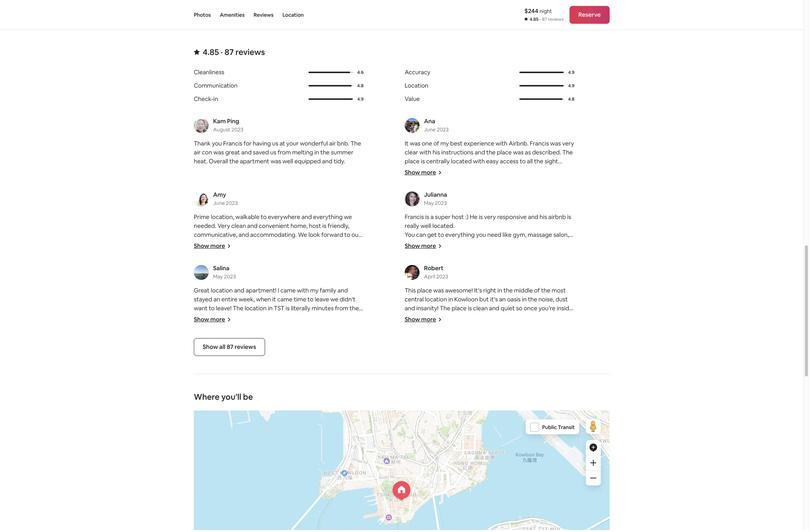 Task type: locate. For each thing, give the bounding box(es) containing it.
1 horizontal spatial all
[[317, 367, 323, 375]]

quiet
[[501, 305, 515, 312]]

1 horizontal spatial may
[[424, 200, 434, 207]]

that
[[246, 331, 257, 339], [229, 349, 241, 357]]

2023 down the amy
[[226, 200, 238, 207]]

great inside great location and apartment! i came with my family and stayed an entire week, when it came time to leave we didn't want to leave! the location in tst is literally minutes from the mtr and francis (host) was really responsive/accommodating. hong kong standards this flat is a great size for the location and there was a/c that always worked. the self check in was seemless as well! some things that were a minor nuisance: small ants, blinds didn't work, bathroom door didn't fully close, and the third smaller bunk bed not having any blankets are all fixable and i'm sure francis is working to fix them.
[[286, 322, 300, 330]]

kong down leave!
[[210, 322, 224, 330]]

not
[[242, 367, 251, 375]]

0 vertical spatial check-
[[194, 95, 213, 103]]

transit
[[558, 424, 575, 431]]

all left well!
[[219, 343, 226, 351]]

check-
[[194, 95, 213, 103], [445, 367, 464, 375]]

air left bnb.
[[329, 140, 336, 147]]

4.85 down $244
[[530, 16, 539, 22]]

0 horizontal spatial we
[[330, 296, 339, 303]]

0 vertical spatial everything
[[313, 213, 343, 221]]

francis is a super host :) he is very responsive and his airbnb is really well located. you can get to everything you need like gym, massage salon, restaurants etc easily in the neighbourhood. i will def come back :)
[[405, 213, 572, 257]]

standards inside this place was awesome! it's right in the middle of the most central location in kowloon but it's an oasis in the noise, dust and insanity! the place is clean and quiet so once you're inside, you forget the intensity of the outside world. it's spacious for hong kong standards so coming from north america, we were quite comfortable there. don't let the lobby of the building fool you - this place is fully and thoughtfully renovated. i will definitely stay there again! francis was super responsive and helpful. his suggestions were bang on! check-in couldn't have been easier!
[[437, 322, 464, 330]]

you inside thank you francis for having us at your wonderful air bnb. the air con was great and saved us from melting in the summer heat. overall the apartment was well equipped and tidy.
[[212, 140, 222, 147]]

as down the has
[[454, 184, 460, 192]]

his inside "francis is a super host :) he is very responsive and his airbnb is really well located. you can get to everything you need like gym, massage salon, restaurants etc easily in the neighbourhood. i will def come back :)"
[[540, 213, 547, 221]]

place up access
[[497, 149, 512, 156]]

show all 87 reviews
[[203, 343, 256, 351]]

blinds
[[335, 349, 351, 357]]

literally
[[291, 305, 311, 312]]

there right the stay
[[488, 349, 503, 357]]

robert image
[[405, 265, 420, 280], [405, 265, 420, 280]]

2 vertical spatial 4.9
[[357, 96, 364, 102]]

most
[[552, 287, 566, 295]]

1 horizontal spatial everything
[[445, 231, 475, 239]]

2023 down robert
[[437, 273, 448, 280]]

really
[[405, 222, 419, 230], [269, 314, 283, 321]]

let
[[505, 331, 512, 339]]

kam ping image
[[194, 118, 209, 133], [194, 118, 209, 133]]

1 vertical spatial ·
[[221, 47, 223, 57]]

more for prime location, walkable to everywhere and everything we needed. very clean and convenient home, host is friendly, communicative, and accommodating.  we look forward to our next booking with this host!
[[210, 242, 225, 250]]

1 horizontal spatial restaurants
[[500, 175, 531, 183]]

1 vertical spatial so
[[465, 322, 472, 330]]

thoughtfully
[[512, 340, 545, 348]]

show more up area
[[405, 169, 436, 176]]

0 horizontal spatial everything
[[313, 213, 343, 221]]

well down well.
[[442, 184, 453, 192]]

well!
[[228, 340, 240, 348]]

1 vertical spatial great
[[286, 322, 300, 330]]

4.9
[[568, 69, 575, 75], [568, 83, 575, 89], [357, 96, 364, 102]]

when
[[256, 296, 271, 303]]

1 vertical spatial responsive
[[454, 358, 483, 366]]

0 horizontal spatial 4.8
[[357, 83, 364, 89]]

it's
[[474, 287, 482, 295], [528, 314, 535, 321]]

was up well!
[[222, 331, 232, 339]]

this inside this place was awesome! it's right in the middle of the most central location in kowloon but it's an oasis in the noise, dust and insanity! the place is clean and quiet so once you're inside, you forget the intensity of the outside world. it's spacious for hong kong standards so coming from north america, we were quite comfortable there. don't let the lobby of the building fool you - this place is fully and thoughtfully renovated. i will definitely stay there again! francis was super responsive and helpful. his suggestions were bang on! check-in couldn't have been easier!
[[455, 340, 465, 348]]

show more for francis is a super host :) he is very responsive and his airbnb is really well located.
[[405, 242, 436, 250]]

his inside it was one of my best experience with airbnb. francis was very clear with his instructions and the place was as described. the place is centrally located with easy access to all the sight seeing places in hk. going from the airport to the place was very easy as well. it has a variety of restaurants and street food in the area as well as shopping. i highly recommend francis's place and he is super helpful, awesome experience!
[[433, 149, 440, 156]]

1 horizontal spatial standards
[[437, 322, 464, 330]]

1 vertical spatial will
[[438, 349, 447, 357]]

0 vertical spatial us
[[272, 140, 278, 147]]

us left at
[[272, 140, 278, 147]]

the down week,
[[233, 305, 243, 312]]

1 vertical spatial 4.9
[[568, 83, 575, 89]]

more for francis is a super host :) he is very responsive and his airbnb is really well located.
[[421, 242, 436, 250]]

0 vertical spatial so
[[516, 305, 523, 312]]

1 an from the left
[[214, 296, 220, 303]]

4.6 out of 5.0 image
[[309, 72, 354, 73], [309, 72, 350, 73]]

responsive
[[497, 213, 527, 221], [454, 358, 483, 366]]

leave!
[[216, 305, 232, 312]]

2023 inside ana june 2023
[[437, 126, 449, 133]]

everything up the friendly,
[[313, 213, 343, 221]]

didn't down some
[[194, 358, 210, 366]]

close,
[[300, 358, 316, 366]]

francis down august
[[223, 140, 242, 147]]

etc
[[437, 240, 446, 248]]

1 horizontal spatial there
[[488, 349, 503, 357]]

show down you
[[405, 242, 420, 250]]

this left the listing
[[543, 3, 552, 10]]

all right are
[[317, 367, 323, 375]]

i right apartment!
[[278, 287, 279, 295]]

2 vertical spatial super
[[437, 358, 453, 366]]

1 horizontal spatial location
[[405, 82, 429, 90]]

with up time
[[297, 287, 309, 295]]

1 horizontal spatial fully
[[487, 340, 499, 348]]

0 horizontal spatial really
[[269, 314, 283, 321]]

the up oasis
[[504, 287, 513, 295]]

1 vertical spatial there
[[488, 349, 503, 357]]

1 vertical spatial everything
[[445, 231, 475, 239]]

helpful.
[[496, 358, 516, 366]]

0 horizontal spatial his
[[433, 149, 440, 156]]

1 standards from the left
[[226, 322, 253, 330]]

any
[[272, 367, 281, 375]]

host inside "francis is a super host :) he is very responsive and his airbnb is really well located. you can get to everything you need like gym, massage salon, restaurants etc easily in the neighbourhood. i will def come back :)"
[[452, 213, 464, 221]]

you're
[[539, 305, 556, 312]]

you
[[405, 231, 415, 239]]

4.85
[[530, 16, 539, 22], [203, 47, 219, 57]]

well.
[[439, 175, 451, 183]]

1 vertical spatial we
[[330, 296, 339, 303]]

everything inside prime location, walkable to everywhere and everything we needed. very clean and convenient home, host is friendly, communicative, and accommodating.  we look forward to our next booking with this host!
[[313, 213, 343, 221]]

87
[[542, 16, 547, 22], [225, 47, 234, 57], [227, 343, 233, 351]]

4.8 out of 5.0 image
[[309, 85, 354, 87], [309, 85, 352, 87], [520, 98, 565, 100], [520, 98, 563, 100]]

value
[[405, 95, 420, 103]]

location button
[[283, 0, 304, 30]]

an right it's
[[499, 296, 506, 303]]

working
[[233, 376, 255, 384]]

0 vertical spatial will
[[408, 249, 416, 257]]

1 horizontal spatial for
[[313, 322, 321, 330]]

show
[[405, 169, 420, 176], [194, 242, 209, 250], [405, 242, 420, 250], [194, 316, 209, 324], [405, 316, 420, 324], [203, 343, 218, 351]]

1 vertical spatial fully
[[287, 358, 299, 366]]

1 vertical spatial 4.85
[[203, 47, 219, 57]]

show for this place was awesome! it's right in the middle of the most central location in kowloon but it's an oasis in the noise, dust and insanity! the place is clean and quiet so once you're inside, you forget the intensity of the outside world. it's spacious for hong kong standards so coming from north america, we were quite comfortable there. don't let the lobby of the building fool you - this place is fully and thoughtfully renovated. i will definitely stay there again!
[[405, 316, 420, 324]]

as up things
[[220, 340, 226, 348]]

is right he
[[441, 193, 445, 201]]

1 horizontal spatial clean
[[473, 305, 488, 312]]

4.85 · 87 reviews
[[530, 16, 564, 22], [203, 47, 265, 57]]

is inside prime location, walkable to everywhere and everything we needed. very clean and convenient home, host is friendly, communicative, and accommodating.  we look forward to our next booking with this host!
[[323, 222, 327, 230]]

show down communicative,
[[194, 242, 209, 250]]

super inside "francis is a super host :) he is very responsive and his airbnb is really well located. you can get to everything you need like gym, massage salon, restaurants etc easily in the neighbourhood. i will def come back :)"
[[435, 213, 451, 221]]

julianna image
[[405, 192, 420, 207]]

that down well!
[[229, 349, 241, 357]]

0 horizontal spatial june
[[213, 200, 225, 207]]

0 vertical spatial my
[[441, 140, 449, 147]]

4.9 out of 5.0 image
[[520, 72, 565, 73], [520, 72, 564, 73], [520, 85, 565, 87], [520, 85, 564, 87], [309, 98, 354, 100], [309, 98, 353, 100]]

location up insanity!
[[425, 296, 447, 303]]

salina image
[[194, 265, 209, 280]]

restaurants inside it was one of my best experience with airbnb. francis was very clear with his instructions and the place was as described. the place is centrally located with easy access to all the sight seeing places in hk. going from the airport to the place was very easy as well. it has a variety of restaurants and street food in the area as well as shopping. i highly recommend francis's place and he is super helpful, awesome experience!
[[500, 175, 531, 183]]

america,
[[526, 322, 551, 330]]

1 horizontal spatial will
[[438, 349, 447, 357]]

0 vertical spatial there
[[206, 331, 220, 339]]

1 horizontal spatial :)
[[465, 213, 469, 221]]

it's
[[490, 296, 498, 303]]

1 horizontal spatial host
[[452, 213, 464, 221]]

reviews
[[254, 12, 274, 18]]

middle
[[514, 287, 533, 295]]

2 vertical spatial we
[[552, 322, 560, 330]]

that right a/c
[[246, 331, 257, 339]]

the inside thank you francis for having us at your wonderful air bnb. the air con was great and saved us from melting in the summer heat. overall the apartment was well equipped and tidy.
[[351, 140, 361, 147]]

was
[[410, 140, 421, 147], [551, 140, 561, 147], [213, 149, 224, 156], [513, 149, 524, 156], [271, 158, 281, 165], [557, 166, 568, 174], [433, 287, 444, 295], [257, 314, 267, 321], [222, 331, 232, 339], [348, 331, 358, 339], [425, 358, 436, 366]]

check- inside this place was awesome! it's right in the middle of the most central location in kowloon but it's an oasis in the noise, dust and insanity! the place is clean and quiet so once you're inside, you forget the intensity of the outside world. it's spacious for hong kong standards so coming from north america, we were quite comfortable there. don't let the lobby of the building fool you - this place is fully and thoughtfully renovated. i will definitely stay there again! francis was super responsive and helpful. his suggestions were bang on! check-in couldn't have been easier!
[[445, 367, 464, 375]]

world.
[[509, 314, 526, 321]]

location
[[283, 12, 304, 18], [405, 82, 429, 90]]

2 standards from the left
[[437, 322, 464, 330]]

2023 for this place was awesome! it's right in the middle of the most central location in kowloon but it's an oasis in the noise, dust and insanity! the place is clean and quiet so once you're inside, you forget the intensity of the outside world. it's spacious for hong kong standards so coming from north america, we were quite comfortable there. don't let the lobby of the building fool you - this place is fully and thoughtfully renovated. i will definitely stay there again!
[[437, 273, 448, 280]]

1 horizontal spatial we
[[344, 213, 352, 221]]

fully inside great location and apartment! i came with my family and stayed an entire week, when it came time to leave we didn't want to leave! the location in tst is literally minutes from the mtr and francis (host) was really responsive/accommodating. hong kong standards this flat is a great size for the location and there was a/c that always worked. the self check in was seemless as well! some things that were a minor nuisance: small ants, blinds didn't work, bathroom door didn't fully close, and the third smaller bunk bed not having any blankets are all fixable and i'm sure francis is working to fix them.
[[287, 358, 299, 366]]

cleanliness
[[194, 68, 224, 76]]

area
[[421, 184, 433, 192]]

with right booking
[[231, 240, 243, 248]]

2 kong from the left
[[421, 322, 435, 330]]

from right minutes
[[335, 305, 348, 312]]

really inside "francis is a super host :) he is very responsive and his airbnb is really well located. you can get to everything you need like gym, massage salon, restaurants etc easily in the neighbourhood. i will def come back :)"
[[405, 222, 419, 230]]

may for julianna
[[424, 200, 434, 207]]

0 vertical spatial responsive
[[497, 213, 527, 221]]

0 vertical spatial 4.8
[[357, 83, 364, 89]]

0 horizontal spatial 4.85
[[203, 47, 219, 57]]

1 kong from the left
[[210, 322, 224, 330]]

you up con
[[212, 140, 222, 147]]

julianna may 2023
[[424, 191, 447, 207]]

2 vertical spatial all
[[317, 367, 323, 375]]

very down 'seeing' at the right of the page
[[405, 175, 417, 183]]

this inside prime location, walkable to everywhere and everything we needed. very clean and convenient home, host is friendly, communicative, and accommodating.  we look forward to our next booking with this host!
[[244, 240, 254, 248]]

came up time
[[281, 287, 296, 295]]

2 horizontal spatial for
[[562, 314, 570, 321]]

amy image
[[194, 192, 209, 207], [194, 192, 209, 207]]

great up overall
[[225, 149, 240, 156]]

centrally
[[426, 158, 450, 165]]

1 horizontal spatial great
[[286, 322, 300, 330]]

well down melting
[[283, 158, 293, 165]]

in
[[213, 95, 218, 103], [315, 149, 319, 156], [443, 166, 448, 174], [405, 184, 410, 192], [464, 240, 469, 248], [498, 287, 502, 295], [449, 296, 453, 303], [522, 296, 527, 303], [268, 305, 273, 312], [342, 331, 346, 339], [464, 367, 469, 375]]

show more for it was one of my best experience with airbnb. francis was very clear with his instructions and the place was as described. the place is centrally located with easy access to all the sight seeing places in hk. going from the airport to the place was very easy as well. it has a variety of restaurants and street food in the area as well as shopping. i highly recommend francis's place and he is super helpful, awesome experience!
[[405, 169, 436, 176]]

1 vertical spatial well
[[442, 184, 453, 192]]

to left fix
[[256, 376, 262, 384]]

0 horizontal spatial :)
[[460, 249, 463, 257]]

really down tst
[[269, 314, 283, 321]]

87 down "night"
[[542, 16, 547, 22]]

0 vertical spatial may
[[424, 200, 434, 207]]

described.
[[532, 149, 561, 156]]

host up look
[[309, 222, 321, 230]]

0 horizontal spatial will
[[408, 249, 416, 257]]

2 horizontal spatial all
[[527, 158, 533, 165]]

0 vertical spatial super
[[446, 193, 462, 201]]

were
[[405, 331, 418, 339], [242, 349, 255, 357], [405, 367, 418, 375]]

2 horizontal spatial very
[[562, 140, 574, 147]]

may inside julianna may 2023
[[424, 200, 434, 207]]

i inside great location and apartment! i came with my family and stayed an entire week, when it came time to leave we didn't want to leave! the location in tst is literally minutes from the mtr and francis (host) was really responsive/accommodating. hong kong standards this flat is a great size for the location and there was a/c that always worked. the self check in was seemless as well! some things that were a minor nuisance: small ants, blinds didn't work, bathroom door didn't fully close, and the third smaller bunk bed not having any blankets are all fixable and i'm sure francis is working to fix them.
[[278, 287, 279, 295]]

may down salina
[[213, 273, 223, 280]]

2 an from the left
[[499, 296, 506, 303]]

stayed
[[194, 296, 212, 303]]

were up building
[[405, 331, 418, 339]]

reviews inside button
[[235, 343, 256, 351]]

list containing kam ping
[[191, 117, 613, 393]]

0 vertical spatial reviews
[[548, 16, 564, 22]]

and inside "francis is a super host :) he is very responsive and his airbnb is really well located. you can get to everything you need like gym, massage salon, restaurants etc easily in the neighbourhood. i will def come back :)"
[[528, 213, 539, 221]]

show more button for it was one of my best experience with airbnb. francis was very clear with his instructions and the place was as described. the place is centrally located with easy access to all the sight seeing places in hk. going from the airport to the place was very easy as well. it has a variety of restaurants and street food in the area as well as shopping. i highly recommend francis's place and he is super helpful, awesome experience!
[[405, 169, 442, 176]]

we up the friendly,
[[344, 213, 352, 221]]

we
[[344, 213, 352, 221], [330, 296, 339, 303], [552, 322, 560, 330]]

1 vertical spatial all
[[219, 343, 226, 351]]

amenities
[[220, 12, 245, 18]]

4.85 · 87 reviews up cleanliness
[[203, 47, 265, 57]]

0 horizontal spatial for
[[244, 140, 252, 147]]

to inside "francis is a super host :) he is very responsive and his airbnb is really well located. you can get to everything you need like gym, massage salon, restaurants etc easily in the neighbourhood. i will def come back :)"
[[438, 231, 444, 239]]

0 horizontal spatial kong
[[210, 322, 224, 330]]

francis
[[223, 140, 242, 147], [530, 140, 549, 147], [405, 213, 424, 221], [219, 314, 238, 321], [405, 358, 424, 366], [207, 376, 226, 384]]

:) right back
[[460, 249, 463, 257]]

list
[[191, 117, 613, 393]]

located.
[[433, 222, 455, 230]]

·
[[540, 16, 541, 22], [221, 47, 223, 57]]

small
[[305, 349, 319, 357]]

june inside the amy june 2023
[[213, 200, 225, 207]]

ping
[[227, 117, 239, 125]]

june down the ana
[[424, 126, 436, 133]]

kong
[[210, 322, 224, 330], [421, 322, 435, 330]]

1 horizontal spatial hong
[[405, 322, 420, 330]]

check- right on!
[[445, 367, 464, 375]]

airport
[[503, 166, 522, 174]]

4.9 for check-in
[[357, 96, 364, 102]]

always
[[258, 331, 277, 339]]

2 hong from the left
[[405, 322, 420, 330]]

need
[[488, 231, 502, 239]]

francis down julianna image
[[405, 213, 424, 221]]

host inside prime location, walkable to everywhere and everything we needed. very clean and convenient home, host is friendly, communicative, and accommodating.  we look forward to our next booking with this host!
[[309, 222, 321, 230]]

hk.
[[449, 166, 459, 174]]

in inside "francis is a super host :) he is very responsive and his airbnb is really well located. you can get to everything you need like gym, massage salon, restaurants etc easily in the neighbourhood. i will def come back :)"
[[464, 240, 469, 248]]

super inside it was one of my best experience with airbnb. francis was very clear with his instructions and the place was as described. the place is centrally located with easy access to all the sight seeing places in hk. going from the airport to the place was very easy as well. it has a variety of restaurants and street food in the area as well as shopping. i highly recommend francis's place and he is super helpful, awesome experience!
[[446, 193, 462, 201]]

more for great location and apartment! i came with my family and stayed an entire week, when it came time to leave we didn't want to leave! the location in tst is literally minutes from the mtr and francis (host) was really responsive/accommodating.
[[210, 316, 225, 324]]

0 horizontal spatial it
[[405, 140, 409, 147]]

an up leave!
[[214, 296, 220, 303]]

bunk
[[215, 367, 228, 375]]

show all 87 reviews button
[[194, 338, 265, 356]]

for up apartment
[[244, 140, 252, 147]]

hong down forget
[[405, 322, 420, 330]]

all inside button
[[219, 343, 226, 351]]

0 vertical spatial we
[[344, 213, 352, 221]]

0 horizontal spatial my
[[310, 287, 319, 295]]

2023 inside julianna may 2023
[[435, 200, 447, 207]]

with
[[496, 140, 508, 147], [420, 149, 431, 156], [473, 158, 485, 165], [231, 240, 243, 248], [297, 287, 309, 295]]

1 horizontal spatial it
[[452, 175, 456, 183]]

4.8 for value
[[568, 96, 575, 102]]

having down 'door'
[[252, 367, 270, 375]]

show for prime location, walkable to everywhere and everything we needed. very clean and convenient home, host is friendly, communicative, and accommodating.  we look forward to our next booking with this host!
[[194, 242, 209, 250]]

more down communicative,
[[210, 242, 225, 250]]

there inside this place was awesome! it's right in the middle of the most central location in kowloon but it's an oasis in the noise, dust and insanity! the place is clean and quiet so once you're inside, you forget the intensity of the outside world. it's spacious for hong kong standards so coming from north america, we were quite comfortable there. don't let the lobby of the building fool you - this place is fully and thoughtfully renovated. i will definitely stay there again! francis was super responsive and helpful. his suggestions were bang on! check-in couldn't have been easier!
[[488, 349, 503, 357]]

amy june 2023
[[213, 191, 238, 207]]

you left need on the top of the page
[[476, 231, 486, 239]]

self
[[313, 331, 323, 339]]

1 vertical spatial easy
[[418, 175, 430, 183]]

we inside great location and apartment! i came with my family and stayed an entire week, when it came time to leave we didn't want to leave! the location in tst is literally minutes from the mtr and francis (host) was really responsive/accommodating. hong kong standards this flat is a great size for the location and there was a/c that always worked. the self check in was seemless as well! some things that were a minor nuisance: small ants, blinds didn't work, bathroom door didn't fully close, and the third smaller bunk bed not having any blankets are all fixable and i'm sure francis is working to fix them.
[[330, 296, 339, 303]]

1 vertical spatial super
[[435, 213, 451, 221]]

for inside great location and apartment! i came with my family and stayed an entire week, when it came time to leave we didn't want to leave! the location in tst is literally minutes from the mtr and francis (host) was really responsive/accommodating. hong kong standards this flat is a great size for the location and there was a/c that always worked. the self check in was seemless as well! some things that were a minor nuisance: small ants, blinds didn't work, bathroom door didn't fully close, and the third smaller bunk bed not having any blankets are all fixable and i'm sure francis is working to fix them.
[[313, 322, 321, 330]]

2023 inside salina may 2023
[[224, 273, 236, 280]]

location down when
[[245, 305, 267, 312]]

1 vertical spatial it's
[[528, 314, 535, 321]]

the up coming
[[477, 314, 486, 321]]

francis inside this place was awesome! it's right in the middle of the most central location in kowloon but it's an oasis in the noise, dust and insanity! the place is clean and quiet so once you're inside, you forget the intensity of the outside world. it's spacious for hong kong standards so coming from north america, we were quite comfortable there. don't let the lobby of the building fool you - this place is fully and thoughtfully renovated. i will definitely stay there again! francis was super responsive and helpful. his suggestions were bang on! check-in couldn't have been easier!
[[405, 358, 424, 366]]

my
[[441, 140, 449, 147], [310, 287, 319, 295]]

the right bnb.
[[351, 140, 361, 147]]

1 hong from the left
[[194, 322, 209, 330]]

i left highly
[[489, 184, 491, 192]]

0 horizontal spatial fully
[[287, 358, 299, 366]]

0 vertical spatial it's
[[474, 287, 482, 295]]

door
[[256, 358, 269, 366]]

well inside thank you francis for having us at your wonderful air bnb. the air con was great and saved us from melting in the summer heat. overall the apartment was well equipped and tidy.
[[283, 158, 293, 165]]

0 vertical spatial great
[[225, 149, 240, 156]]

show for it was one of my best experience with airbnb. francis was very clear with his instructions and the place was as described. the place is centrally located with easy access to all the sight seeing places in hk. going from the airport to the place was very easy as well. it has a variety of restaurants and street food in the area as well as shopping. i highly recommend francis's place and he is super helpful, awesome experience!
[[405, 169, 420, 176]]

all inside great location and apartment! i came with my family and stayed an entire week, when it came time to leave we didn't want to leave! the location in tst is literally minutes from the mtr and francis (host) was really responsive/accommodating. hong kong standards this flat is a great size for the location and there was a/c that always worked. the self check in was seemless as well! some things that were a minor nuisance: small ants, blinds didn't work, bathroom door didn't fully close, and the third smaller bunk bed not having any blankets are all fixable and i'm sure francis is working to fix them.
[[317, 367, 323, 375]]

variety
[[473, 175, 491, 183]]

0 vertical spatial really
[[405, 222, 419, 230]]

87 inside button
[[227, 343, 233, 351]]

is right tst
[[286, 305, 290, 312]]

it's down once
[[528, 314, 535, 321]]

0 vertical spatial ·
[[540, 16, 541, 22]]

0 horizontal spatial responsive
[[454, 358, 483, 366]]

your
[[287, 140, 299, 147]]

is up forward
[[323, 222, 327, 230]]

0 horizontal spatial 4.85 · 87 reviews
[[203, 47, 265, 57]]

central
[[405, 296, 424, 303]]

accommodating.
[[250, 231, 297, 239]]

0 vertical spatial that
[[246, 331, 257, 339]]

size
[[302, 322, 312, 330]]

report
[[525, 3, 542, 10]]

you'll
[[221, 392, 241, 402]]

our
[[352, 231, 361, 239]]

hong inside this place was awesome! it's right in the middle of the most central location in kowloon but it's an oasis in the noise, dust and insanity! the place is clean and quiet so once you're inside, you forget the intensity of the outside world. it's spacious for hong kong standards so coming from north america, we were quite comfortable there. don't let the lobby of the building fool you - this place is fully and thoughtfully renovated. i will definitely stay there again! francis was super responsive and helpful. his suggestions were bang on! check-in couldn't have been easier!
[[405, 322, 420, 330]]

0 horizontal spatial an
[[214, 296, 220, 303]]

with inside prime location, walkable to everywhere and everything we needed. very clean and convenient home, host is friendly, communicative, and accommodating.  we look forward to our next booking with this host!
[[231, 240, 243, 248]]

2 horizontal spatial we
[[552, 322, 560, 330]]

june inside ana june 2023
[[424, 126, 436, 133]]

1 vertical spatial having
[[252, 367, 270, 375]]

show down want in the left of the page
[[194, 316, 209, 324]]

show more button down can
[[405, 242, 442, 250]]

super up 'located.'
[[435, 213, 451, 221]]

1 vertical spatial 4.85 · 87 reviews
[[203, 47, 265, 57]]

it's up but
[[474, 287, 482, 295]]

heat.
[[194, 158, 208, 165]]

so
[[516, 305, 523, 312], [465, 322, 472, 330]]

may inside salina may 2023
[[213, 273, 223, 280]]

in right easily
[[464, 240, 469, 248]]

oasis
[[507, 296, 521, 303]]

well up can
[[421, 222, 431, 230]]

1 vertical spatial it
[[452, 175, 456, 183]]

2023 inside the amy june 2023
[[226, 200, 238, 207]]

well inside it was one of my best experience with airbnb. francis was very clear with his instructions and the place was as described. the place is centrally located with easy access to all the sight seeing places in hk. going from the airport to the place was very easy as well. it has a variety of restaurants and street food in the area as well as shopping. i highly recommend francis's place and he is super helpful, awesome experience!
[[442, 184, 453, 192]]

1 horizontal spatial check-
[[445, 367, 464, 375]]

i inside it was one of my best experience with airbnb. francis was very clear with his instructions and the place was as described. the place is centrally located with easy access to all the sight seeing places in hk. going from the airport to the place was very easy as well. it has a variety of restaurants and street food in the area as well as shopping. i highly recommend francis's place and he is super helpful, awesome experience!
[[489, 184, 491, 192]]

1 horizontal spatial 4.8
[[568, 96, 575, 102]]

it
[[405, 140, 409, 147], [452, 175, 456, 183]]

from inside this place was awesome! it's right in the middle of the most central location in kowloon but it's an oasis in the noise, dust and insanity! the place is clean and quiet so once you're inside, you forget the intensity of the outside world. it's spacious for hong kong standards so coming from north america, we were quite comfortable there. don't let the lobby of the building fool you - this place is fully and thoughtfully renovated. i will definitely stay there again! francis was super responsive and helpful. his suggestions were bang on! check-in couldn't have been easier!
[[495, 322, 508, 330]]

show more
[[405, 169, 436, 176], [194, 242, 225, 250], [405, 242, 436, 250], [194, 316, 225, 324], [405, 316, 436, 324]]

0 vertical spatial well
[[283, 158, 293, 165]]

show down clear
[[405, 169, 420, 176]]

we down family on the bottom left of the page
[[330, 296, 339, 303]]

responsive down definitely
[[454, 358, 483, 366]]

2023 inside robert april 2023
[[437, 273, 448, 280]]

from down at
[[278, 149, 291, 156]]

there inside great location and apartment! i came with my family and stayed an entire week, when it came time to leave we didn't want to leave! the location in tst is literally minutes from the mtr and francis (host) was really responsive/accommodating. hong kong standards this flat is a great size for the location and there was a/c that always worked. the self check in was seemless as well! some things that were a minor nuisance: small ants, blinds didn't work, bathroom door didn't fully close, and the third smaller bunk bed not having any blankets are all fixable and i'm sure francis is working to fix them.
[[206, 331, 220, 339]]

it left the has
[[452, 175, 456, 183]]

listing
[[553, 3, 568, 10]]

one
[[422, 140, 432, 147]]

as down places
[[432, 175, 438, 183]]

communication
[[194, 82, 238, 90]]

my inside it was one of my best experience with airbnb. francis was very clear with his instructions and the place was as described. the place is centrally located with easy access to all the sight seeing places in hk. going from the airport to the place was very easy as well. it has a variety of restaurants and street food in the area as well as shopping. i highly recommend francis's place and he is super helpful, awesome experience!
[[441, 140, 449, 147]]

the right minutes
[[350, 305, 359, 312]]

2023 for prime location, walkable to everywhere and everything we needed. very clean and convenient home, host is friendly, communicative, and accommodating.  we look forward to our next booking with this host!
[[226, 200, 238, 207]]

very up food
[[562, 140, 574, 147]]

for up self
[[313, 322, 321, 330]]

4.9 for location
[[568, 83, 575, 89]]

hong inside great location and apartment! i came with my family and stayed an entire week, when it came time to leave we didn't want to leave! the location in tst is literally minutes from the mtr and francis (host) was really responsive/accommodating. hong kong standards this flat is a great size for the location and there was a/c that always worked. the self check in was seemless as well! some things that were a minor nuisance: small ants, blinds didn't work, bathroom door didn't fully close, and the third smaller bunk bed not having any blankets are all fixable and i'm sure francis is working to fix them.
[[194, 322, 209, 330]]

0 horizontal spatial hong
[[194, 322, 209, 330]]

having up saved
[[253, 140, 271, 147]]

0 vertical spatial clean
[[231, 222, 246, 230]]

clean down walkable
[[231, 222, 246, 230]]

everything inside "francis is a super host :) he is very responsive and his airbnb is really well located. you can get to everything you need like gym, massage salon, restaurants etc easily in the neighbourhood. i will def come back :)"
[[445, 231, 475, 239]]

ana image
[[405, 118, 420, 133], [405, 118, 420, 133]]

2 vertical spatial well
[[421, 222, 431, 230]]

2 vertical spatial were
[[405, 367, 418, 375]]

really up you
[[405, 222, 419, 230]]

host
[[452, 213, 464, 221], [309, 222, 321, 230]]

in down communication
[[213, 95, 218, 103]]

1 vertical spatial reviews
[[236, 47, 265, 57]]

· up cleanliness
[[221, 47, 223, 57]]

more for it was one of my best experience with airbnb. francis was very clear with his instructions and the place was as described. the place is centrally located with easy access to all the sight seeing places in hk. going from the airport to the place was very easy as well. it has a variety of restaurants and street food in the area as well as shopping. i highly recommend francis's place and he is super helpful, awesome experience!
[[421, 169, 436, 176]]

fully inside this place was awesome! it's right in the middle of the most central location in kowloon but it's an oasis in the noise, dust and insanity! the place is clean and quiet so once you're inside, you forget the intensity of the outside world. it's spacious for hong kong standards so coming from north america, we were quite comfortable there. don't let the lobby of the building fool you - this place is fully and thoughtfully renovated. i will definitely stay there again! francis was super responsive and helpful. his suggestions were bang on! check-in couldn't have been easier!
[[487, 340, 499, 348]]

experience!
[[512, 193, 544, 201]]

his
[[518, 358, 526, 366]]

we inside prime location, walkable to everywhere and everything we needed. very clean and convenient home, host is friendly, communicative, and accommodating.  we look forward to our next booking with this host!
[[344, 213, 352, 221]]

all inside it was one of my best experience with airbnb. francis was very clear with his instructions and the place was as described. the place is centrally located with easy access to all the sight seeing places in hk. going from the airport to the place was very easy as well. it has a variety of restaurants and street food in the area as well as shopping. i highly recommend francis's place and he is super helpful, awesome experience!
[[527, 158, 533, 165]]

kong up quite at the right of page
[[421, 322, 435, 330]]



Task type: vqa. For each thing, say whether or not it's contained in the screenshot.
the massage
yes



Task type: describe. For each thing, give the bounding box(es) containing it.
is right the flat
[[276, 322, 280, 330]]

the up once
[[528, 296, 537, 303]]

1 vertical spatial :)
[[460, 249, 463, 257]]

1 vertical spatial us
[[270, 149, 276, 156]]

check
[[324, 331, 340, 339]]

location up entire
[[211, 287, 233, 295]]

great
[[194, 287, 210, 295]]

was up overall
[[213, 149, 224, 156]]

the inside "francis is a super host :) he is very responsive and his airbnb is really well located. you can get to everything you need like gym, massage salon, restaurants etc easily in the neighbourhood. i will def come back :)"
[[470, 240, 479, 248]]

of up highly
[[493, 175, 498, 183]]

he
[[470, 213, 478, 221]]

francis inside it was one of my best experience with airbnb. francis was very clear with his instructions and the place was as described. the place is centrally located with easy access to all the sight seeing places in hk. going from the airport to the place was very easy as well. it has a variety of restaurants and street food in the area as well as shopping. i highly recommend francis's place and he is super helpful, awesome experience!
[[530, 140, 549, 147]]

ants,
[[320, 349, 333, 357]]

is down kowloon
[[468, 305, 472, 312]]

2023 inside kam ping august 2023
[[232, 126, 243, 133]]

was up described. on the top of page
[[551, 140, 561, 147]]

in left "couldn't"
[[464, 367, 469, 375]]

on!
[[435, 367, 443, 375]]

show more button for great location and apartment! i came with my family and stayed an entire week, when it came time to leave we didn't want to leave! the location in tst is literally minutes from the mtr and francis (host) was really responsive/accommodating.
[[194, 316, 231, 324]]

1 horizontal spatial it's
[[528, 314, 535, 321]]

minor
[[261, 349, 277, 357]]

comfortable
[[435, 331, 469, 339]]

of down america,
[[540, 331, 546, 339]]

he
[[433, 193, 439, 201]]

look
[[309, 231, 320, 239]]

you inside "francis is a super host :) he is very responsive and his airbnb is really well located. you can get to everything you need like gym, massage salon, restaurants etc easily in the neighbourhood. i will def come back :)"
[[476, 231, 486, 239]]

were inside great location and apartment! i came with my family and stayed an entire week, when it came time to leave we didn't want to leave! the location in tst is literally minutes from the mtr and francis (host) was really responsive/accommodating. hong kong standards this flat is a great size for the location and there was a/c that always worked. the self check in was seemless as well! some things that were a minor nuisance: small ants, blinds didn't work, bathroom door didn't fully close, and the third smaller bunk bed not having any blankets are all fixable and i'm sure francis is working to fix them.
[[242, 349, 255, 357]]

1 horizontal spatial 4.85 · 87 reviews
[[530, 16, 564, 22]]

as up he
[[435, 184, 441, 192]]

i inside "francis is a super host :) he is very responsive and his airbnb is really well located. you can get to everything you need like gym, massage salon, restaurants etc easily in the neighbourhood. i will def come back :)"
[[405, 249, 406, 257]]

from inside great location and apartment! i came with my family and stayed an entire week, when it came time to leave we didn't want to leave! the location in tst is literally minutes from the mtr and francis (host) was really responsive/accommodating. hong kong standards this flat is a great size for the location and there was a/c that always worked. the self check in was seemless as well! some things that were a minor nuisance: small ants, blinds didn't work, bathroom door didn't fully close, and the third smaller bunk bed not having any blankets are all fixable and i'm sure francis is working to fix them.
[[335, 305, 348, 312]]

for inside this place was awesome! it's right in the middle of the most central location in kowloon but it's an oasis in the noise, dust and insanity! the place is clean and quiet so once you're inside, you forget the intensity of the outside world. it's spacious for hong kong standards so coming from north america, we were quite comfortable there. don't let the lobby of the building fool you - this place is fully and thoughtfully renovated. i will definitely stay there again! francis was super responsive and helpful. his suggestions were bang on! check-in couldn't have been easier!
[[562, 314, 570, 321]]

mtr
[[194, 314, 206, 321]]

we inside this place was awesome! it's right in the middle of the most central location in kowloon but it's an oasis in the noise, dust and insanity! the place is clean and quiet so once you're inside, you forget the intensity of the outside world. it's spacious for hong kong standards so coming from north america, we were quite comfortable there. don't let the lobby of the building fool you - this place is fully and thoughtfully renovated. i will definitely stay there again! francis was super responsive and helpful. his suggestions were bang on! check-in couldn't have been easier!
[[552, 322, 560, 330]]

summer
[[331, 149, 354, 156]]

0 vertical spatial were
[[405, 331, 418, 339]]

place left julianna may 2023
[[405, 193, 420, 201]]

in inside thank you francis for having us at your wonderful air bnb. the air con was great and saved us from melting in the summer heat. overall the apartment was well equipped and tidy.
[[315, 149, 319, 156]]

an inside this place was awesome! it's right in the middle of the most central location in kowloon but it's an oasis in the noise, dust and insanity! the place is clean and quiet so once you're inside, you forget the intensity of the outside world. it's spacious for hong kong standards so coming from north america, we were quite comfortable there. don't let the lobby of the building fool you - this place is fully and thoughtfully renovated. i will definitely stay there again! francis was super responsive and helpful. his suggestions were bang on! check-in couldn't have been easier!
[[499, 296, 506, 303]]

the up noise,
[[541, 287, 551, 295]]

(host)
[[239, 314, 255, 321]]

it
[[272, 296, 276, 303]]

the up recommend
[[530, 166, 540, 174]]

francis inside "francis is a super host :) he is very responsive and his airbnb is really well located. you can get to everything you need like gym, massage salon, restaurants etc easily in the neighbourhood. i will def come back :)"
[[405, 213, 424, 221]]

4.9 for accuracy
[[568, 69, 575, 75]]

the down north
[[513, 331, 522, 339]]

0 horizontal spatial location
[[283, 12, 304, 18]]

convenient
[[259, 222, 289, 230]]

drag pegman onto the map to open street view image
[[586, 419, 601, 434]]

again!
[[504, 349, 520, 357]]

the inside it was one of my best experience with airbnb. francis was very clear with his instructions and the place was as described. the place is centrally located with easy access to all the sight seeing places in hk. going from the airport to the place was very easy as well. it has a variety of restaurants and street food in the area as well as shopping. i highly recommend francis's place and he is super helpful, awesome experience!
[[563, 149, 573, 156]]

to right want in the left of the page
[[209, 305, 215, 312]]

in down awesome!
[[449, 296, 453, 303]]

things
[[211, 349, 228, 357]]

show more button for this place was awesome! it's right in the middle of the most central location in kowloon but it's an oasis in the noise, dust and insanity! the place is clean and quiet so once you're inside, you forget the intensity of the outside world. it's spacious for hong kong standards so coming from north america, we were quite comfortable there. don't let the lobby of the building fool you - this place is fully and thoughtfully renovated. i will definitely stay there again!
[[405, 316, 442, 324]]

my inside great location and apartment! i came with my family and stayed an entire week, when it came time to leave we didn't want to leave! the location in tst is literally minutes from the mtr and francis (host) was really responsive/accommodating. hong kong standards this flat is a great size for the location and there was a/c that always worked. the self check in was seemless as well! some things that were a minor nuisance: small ants, blinds didn't work, bathroom door didn't fully close, and the third smaller bunk bed not having any blankets are all fixable and i'm sure francis is working to fix them.
[[310, 287, 319, 295]]

clean inside prime location, walkable to everywhere and everything we needed. very clean and convenient home, host is friendly, communicative, and accommodating.  we look forward to our next booking with this host!
[[231, 222, 246, 230]]

recommend
[[510, 184, 543, 192]]

forget
[[416, 314, 433, 321]]

this
[[405, 287, 416, 295]]

was down at
[[271, 158, 281, 165]]

show for francis is a super host :) he is very responsive and his airbnb is really well located.
[[405, 242, 420, 250]]

super inside this place was awesome! it's right in the middle of the most central location in kowloon but it's an oasis in the noise, dust and insanity! the place is clean and quiet so once you're inside, you forget the intensity of the outside world. it's spacious for hong kong standards so coming from north america, we were quite comfortable there. don't let the lobby of the building fool you - this place is fully and thoughtfully renovated. i will definitely stay there again! francis was super responsive and helpful. his suggestions were bang on! check-in couldn't have been easier!
[[437, 358, 453, 366]]

0 vertical spatial very
[[562, 140, 574, 147]]

the down "experience"
[[487, 149, 496, 156]]

salina image
[[194, 265, 209, 280]]

i inside this place was awesome! it's right in the middle of the most central location in kowloon but it's an oasis in the noise, dust and insanity! the place is clean and quiet so once you're inside, you forget the intensity of the outside world. it's spacious for hong kong standards so coming from north america, we were quite comfortable there. don't let the lobby of the building fool you - this place is fully and thoughtfully renovated. i will definitely stay there again! francis was super responsive and helpful. his suggestions were bang on! check-in couldn't have been easier!
[[436, 349, 437, 357]]

tidy.
[[334, 158, 345, 165]]

night
[[540, 8, 552, 14]]

of up coming
[[470, 314, 476, 321]]

well inside "francis is a super host :) he is very responsive and his airbnb is really well located. you can get to everything you need like gym, massage salon, restaurants etc easily in the neighbourhood. i will def come back :)"
[[421, 222, 431, 230]]

show inside button
[[203, 343, 218, 351]]

in left hk.
[[443, 166, 448, 174]]

with inside great location and apartment! i came with my family and stayed an entire week, when it came time to leave we didn't want to leave! the location in tst is literally minutes from the mtr and francis (host) was really responsive/accommodating. hong kong standards this flat is a great size for the location and there was a/c that always worked. the self check in was seemless as well! some things that were a minor nuisance: small ants, blinds didn't work, bathroom door didn't fully close, and the third smaller bunk bed not having any blankets are all fixable and i'm sure francis is working to fix them.
[[297, 287, 309, 295]]

ana june 2023
[[424, 117, 449, 133]]

1 horizontal spatial air
[[329, 140, 336, 147]]

where
[[194, 392, 220, 402]]

north
[[509, 322, 525, 330]]

may for salina
[[213, 273, 223, 280]]

was up bang
[[425, 358, 436, 366]]

best
[[450, 140, 463, 147]]

the down size
[[301, 331, 312, 339]]

awesome
[[484, 193, 511, 201]]

august
[[213, 126, 230, 133]]

sight
[[545, 158, 558, 165]]

have
[[494, 367, 507, 375]]

in down middle at bottom right
[[522, 296, 527, 303]]

is up 'seeing' at the right of the page
[[421, 158, 425, 165]]

ana
[[424, 117, 435, 125]]

show for great location and apartment! i came with my family and stayed an entire week, when it came time to leave we didn't want to leave! the location in tst is literally minutes from the mtr and francis (host) was really responsive/accommodating.
[[194, 316, 209, 324]]

google map
showing 7 points of interest. including 1 saved point of interest. region
[[101, 353, 672, 530]]

home,
[[291, 222, 308, 230]]

this inside great location and apartment! i came with my family and stayed an entire week, when it came time to leave we didn't want to leave! the location in tst is literally minutes from the mtr and francis (host) was really responsive/accommodating. hong kong standards this flat is a great size for the location and there was a/c that always worked. the self check in was seemless as well! some things that were a minor nuisance: small ants, blinds didn't work, bathroom door didn't fully close, and the third smaller bunk bed not having any blankets are all fixable and i'm sure francis is working to fix them.
[[254, 322, 264, 330]]

thank
[[194, 140, 211, 147]]

bnb.
[[337, 140, 349, 147]]

the right overall
[[229, 158, 239, 165]]

april
[[424, 273, 435, 280]]

1 horizontal spatial didn't
[[270, 358, 286, 366]]

wonderful
[[300, 140, 328, 147]]

a inside "francis is a super host :) he is very responsive and his airbnb is really well located. you can get to everything you need like gym, massage salon, restaurants etc easily in the neighbourhood. i will def come back :)"
[[431, 213, 434, 221]]

the down access
[[492, 166, 502, 174]]

your stay location, map pin image
[[393, 481, 411, 501]]

0 vertical spatial 87
[[542, 16, 547, 22]]

neighbourhood.
[[480, 240, 524, 248]]

check-in
[[194, 95, 218, 103]]

shopping.
[[461, 184, 488, 192]]

salina
[[213, 264, 230, 272]]

1 vertical spatial came
[[277, 296, 293, 303]]

zoom in image
[[591, 460, 597, 466]]

having inside great location and apartment! i came with my family and stayed an entire week, when it came time to leave we didn't want to leave! the location in tst is literally minutes from the mtr and francis (host) was really responsive/accommodating. hong kong standards this flat is a great size for the location and there was a/c that always worked. the self check in was seemless as well! some things that were a minor nuisance: small ants, blinds didn't work, bathroom door didn't fully close, and the third smaller bunk bed not having any blankets are all fixable and i'm sure francis is working to fix them.
[[252, 367, 270, 375]]

1 vertical spatial 87
[[225, 47, 234, 57]]

with left airbnb.
[[496, 140, 508, 147]]

more for this place was awesome! it's right in the middle of the most central location in kowloon but it's an oasis in the noise, dust and insanity! the place is clean and quiet so once you're inside, you forget the intensity of the outside world. it's spacious for hong kong standards so coming from north america, we were quite comfortable there. don't let the lobby of the building fool you - this place is fully and thoughtfully renovated. i will definitely stay there again!
[[421, 316, 436, 324]]

was down airbnb.
[[513, 149, 524, 156]]

access
[[500, 158, 519, 165]]

family
[[320, 287, 336, 295]]

4.6
[[357, 69, 364, 75]]

place up the intensity
[[452, 305, 467, 312]]

julianna image
[[405, 192, 420, 207]]

0 vertical spatial it
[[405, 140, 409, 147]]

food
[[562, 175, 575, 183]]

with down one
[[420, 149, 431, 156]]

location inside this place was awesome! it's right in the middle of the most central location in kowloon but it's an oasis in the noise, dust and insanity! the place is clean and quiet so once you're inside, you forget the intensity of the outside world. it's spacious for hong kong standards so coming from north america, we were quite comfortable there. don't let the lobby of the building fool you - this place is fully and thoughtfully renovated. i will definitely stay there again! francis was super responsive and helpful. his suggestions were bang on! check-in couldn't have been easier!
[[425, 296, 447, 303]]

place down clear
[[405, 158, 420, 165]]

airbnb.
[[509, 140, 529, 147]]

was up the blinds
[[348, 331, 358, 339]]

suggestions
[[527, 358, 560, 366]]

to right access
[[520, 158, 526, 165]]

a/c
[[233, 331, 244, 339]]

1 vertical spatial that
[[229, 349, 241, 357]]

booking
[[207, 240, 230, 248]]

julianna
[[424, 191, 447, 199]]

amy
[[213, 191, 226, 199]]

kowloon
[[455, 296, 478, 303]]

great inside thank you francis for having us at your wonderful air bnb. the air con was great and saved us from melting in the summer heat. overall the apartment was well equipped and tidy.
[[225, 149, 240, 156]]

bathroom
[[227, 358, 255, 366]]

be
[[243, 392, 253, 402]]

kong inside great location and apartment! i came with my family and stayed an entire week, when it came time to leave we didn't want to leave! the location in tst is literally minutes from the mtr and francis (host) was really responsive/accommodating. hong kong standards this flat is a great size for the location and there was a/c that always worked. the self check in was seemless as well! some things that were a minor nuisance: small ants, blinds didn't work, bathroom door didn't fully close, and the third smaller bunk bed not having any blankets are all fixable and i'm sure francis is working to fix them.
[[210, 322, 224, 330]]

very inside "francis is a super host :) he is very responsive and his airbnb is really well located. you can get to everything you need like gym, massage salon, restaurants etc easily in the neighbourhood. i will def come back :)"
[[484, 213, 496, 221]]

1 horizontal spatial that
[[246, 331, 257, 339]]

2023 for it was one of my best experience with airbnb. francis was very clear with his instructions and the place was as described. the place is centrally located with easy access to all the sight seeing places in hk. going from the airport to the place was very easy as well. it has a variety of restaurants and street food in the area as well as shopping. i highly recommend francis's place and he is super helpful, awesome experience!
[[437, 126, 449, 133]]

in right check
[[342, 331, 346, 339]]

stay
[[475, 349, 487, 357]]

0 horizontal spatial check-
[[194, 95, 213, 103]]

where you'll be
[[194, 392, 253, 402]]

was up clear
[[410, 140, 421, 147]]

the down described. on the top of page
[[534, 158, 544, 165]]

from inside thank you francis for having us at your wonderful air bnb. the air con was great and saved us from melting in the summer heat. overall the apartment was well equipped and tidy.
[[278, 149, 291, 156]]

instructions
[[442, 149, 474, 156]]

quite
[[420, 331, 434, 339]]

experience
[[464, 140, 494, 147]]

in left tst
[[268, 305, 273, 312]]

is down 'bed' at the bottom left of the page
[[227, 376, 231, 384]]

2023 for great location and apartment! i came with my family and stayed an entire week, when it came time to leave we didn't want to leave! the location in tst is literally minutes from the mtr and francis (host) was really responsive/accommodating.
[[224, 273, 236, 280]]

everywhere
[[268, 213, 300, 221]]

show more button for francis is a super host :) he is very responsive and his airbnb is really well located.
[[405, 242, 442, 250]]

needed.
[[194, 222, 216, 230]]

of up noise,
[[534, 287, 540, 295]]

standards inside great location and apartment! i came with my family and stayed an entire week, when it came time to leave we didn't want to leave! the location in tst is literally minutes from the mtr and francis (host) was really responsive/accommodating. hong kong standards this flat is a great size for the location and there was a/c that always worked. the self check in was seemless as well! some things that were a minor nuisance: small ants, blinds didn't work, bathroom door didn't fully close, and the third smaller bunk bed not having any blankets are all fixable and i'm sure francis is working to fix them.
[[226, 322, 253, 330]]

the down the wonderful
[[321, 149, 330, 156]]

having inside thank you francis for having us at your wonderful air bnb. the air con was great and saved us from melting in the summer heat. overall the apartment was well equipped and tidy.
[[253, 140, 271, 147]]

show more button for prime location, walkable to everywhere and everything we needed. very clean and convenient home, host is friendly, communicative, and accommodating.  we look forward to our next booking with this host!
[[194, 242, 231, 250]]

as inside great location and apartment! i came with my family and stayed an entire week, when it came time to leave we didn't want to leave! the location in tst is literally minutes from the mtr and francis (host) was really responsive/accommodating. hong kong standards this flat is a great size for the location and there was a/c that always worked. the self check in was seemless as well! some things that were a minor nuisance: small ants, blinds didn't work, bathroom door didn't fully close, and the third smaller bunk bed not having any blankets are all fixable and i'm sure francis is working to fix them.
[[220, 340, 226, 348]]

place down there.
[[466, 340, 481, 348]]

2 horizontal spatial didn't
[[340, 296, 356, 303]]

the inside this place was awesome! it's right in the middle of the most central location in kowloon but it's an oasis in the noise, dust and insanity! the place is clean and quiet so once you're inside, you forget the intensity of the outside world. it's spacious for hong kong standards so coming from north america, we were quite comfortable there. don't let the lobby of the building fool you - this place is fully and thoughtfully renovated. i will definitely stay there again! francis was super responsive and helpful. his suggestions were bang on! check-in couldn't have been easier!
[[440, 305, 451, 312]]

with up going
[[473, 158, 485, 165]]

was up the flat
[[257, 314, 267, 321]]

kong inside this place was awesome! it's right in the middle of the most central location in kowloon but it's an oasis in the noise, dust and insanity! the place is clean and quiet so once you're inside, you forget the intensity of the outside world. it's spacious for hong kong standards so coming from north america, we were quite comfortable there. don't let the lobby of the building fool you - this place is fully and thoughtfully renovated. i will definitely stay there again! francis was super responsive and helpful. his suggestions were bang on! check-in couldn't have been easier!
[[421, 322, 435, 330]]

you left the -
[[440, 340, 450, 348]]

add a place to the map image
[[589, 444, 598, 452]]

responsive inside "francis is a super host :) he is very responsive and his airbnb is really well located. you can get to everything you need like gym, massage salon, restaurants etc easily in the neighbourhood. i will def come back :)"
[[497, 213, 527, 221]]

coming
[[473, 322, 493, 330]]

noise,
[[539, 296, 555, 303]]

them.
[[271, 376, 287, 384]]

is right the he
[[479, 213, 483, 221]]

next
[[194, 240, 206, 248]]

is right airbnb
[[567, 213, 572, 221]]

fix
[[263, 376, 270, 384]]

to up 'convenient'
[[261, 213, 267, 221]]

francis down leave!
[[219, 314, 238, 321]]

1 vertical spatial air
[[194, 149, 201, 156]]

will inside "francis is a super host :) he is very responsive and his airbnb is really well located. you can get to everything you need like gym, massage salon, restaurants etc easily in the neighbourhood. i will def come back :)"
[[408, 249, 416, 257]]

a up worked.
[[281, 322, 284, 330]]

you left forget
[[405, 314, 415, 321]]

a up 'door'
[[257, 349, 260, 357]]

2023 for francis is a super host :) he is very responsive and his airbnb is really well located.
[[435, 200, 447, 207]]

to left "our" on the left of page
[[344, 231, 350, 239]]

communicative,
[[194, 231, 237, 239]]

0 vertical spatial :)
[[465, 213, 469, 221]]

really inside great location and apartment! i came with my family and stayed an entire week, when it came time to leave we didn't want to leave! the location in tst is literally minutes from the mtr and francis (host) was really responsive/accommodating. hong kong standards this flat is a great size for the location and there was a/c that always worked. the self check in was seemless as well! some things that were a minor nuisance: small ants, blinds didn't work, bathroom door didn't fully close, and the third smaller bunk bed not having any blankets are all fixable and i'm sure francis is working to fix them.
[[269, 314, 283, 321]]

for inside thank you francis for having us at your wonderful air bnb. the air con was great and saved us from melting in the summer heat. overall the apartment was well equipped and tidy.
[[244, 140, 252, 147]]

the left area
[[411, 184, 420, 192]]

prime location, walkable to everywhere and everything we needed. very clean and convenient home, host is friendly, communicative, and accommodating.  we look forward to our next booking with this host!
[[194, 213, 361, 248]]

an inside great location and apartment! i came with my family and stayed an entire week, when it came time to leave we didn't want to leave! the location in tst is literally minutes from the mtr and francis (host) was really responsive/accommodating. hong kong standards this flat is a great size for the location and there was a/c that always worked. the self check in was seemless as well! some things that were a minor nuisance: small ants, blinds didn't work, bathroom door didn't fully close, and the third smaller bunk bed not having any blankets are all fixable and i'm sure francis is working to fix them.
[[214, 296, 220, 303]]

location up check
[[333, 322, 355, 330]]

in down 'seeing' at the right of the page
[[405, 184, 410, 192]]

report this listing button
[[513, 3, 568, 10]]

place up 'central'
[[417, 287, 432, 295]]

francis inside thank you francis for having us at your wonderful air bnb. the air con was great and saved us from melting in the summer heat. overall the apartment was well equipped and tidy.
[[223, 140, 242, 147]]

1 vertical spatial location
[[405, 82, 429, 90]]

of right one
[[434, 140, 439, 147]]

4.8 for communication
[[357, 83, 364, 89]]

highly
[[492, 184, 508, 192]]

show more for this place was awesome! it's right in the middle of the most central location in kowloon but it's an oasis in the noise, dust and insanity! the place is clean and quiet so once you're inside, you forget the intensity of the outside world. it's spacious for hong kong standards so coming from north america, we were quite comfortable there. don't let the lobby of the building fool you - this place is fully and thoughtfully renovated. i will definitely stay there again!
[[405, 316, 436, 324]]

june for amy
[[213, 200, 225, 207]]

the up "fixable"
[[329, 358, 338, 366]]

there.
[[471, 331, 487, 339]]

0 vertical spatial came
[[281, 287, 296, 295]]

amenities button
[[220, 0, 245, 30]]

0 vertical spatial easy
[[486, 158, 499, 165]]

reserve
[[579, 11, 601, 19]]

renovated.
[[405, 349, 434, 357]]

was down april
[[433, 287, 444, 295]]

was up food
[[557, 166, 568, 174]]

is up get
[[425, 213, 429, 221]]

blankets
[[283, 367, 306, 375]]

will inside this place was awesome! it's right in the middle of the most central location in kowloon but it's an oasis in the noise, dust and insanity! the place is clean and quiet so once you're inside, you forget the intensity of the outside world. it's spacious for hong kong standards so coming from north america, we were quite comfortable there. don't let the lobby of the building fool you - this place is fully and thoughtfully renovated. i will definitely stay there again! francis was super responsive and helpful. his suggestions were bang on! check-in couldn't have been easier!
[[438, 349, 447, 357]]

from inside it was one of my best experience with airbnb. francis was very clear with his instructions and the place was as described. the place is centrally located with easy access to all the sight seeing places in hk. going from the airport to the place was very easy as well. it has a variety of restaurants and street food in the area as well as shopping. i highly recommend francis's place and he is super helpful, awesome experience!
[[478, 166, 491, 174]]

as down airbnb.
[[525, 149, 531, 156]]

salon,
[[554, 231, 569, 239]]

is up the stay
[[482, 340, 486, 348]]

1 horizontal spatial 4.85
[[530, 16, 539, 22]]

the right forget
[[435, 314, 444, 321]]

june for ana
[[424, 126, 436, 133]]

in right right
[[498, 287, 502, 295]]

the down responsive/accommodating.
[[323, 322, 332, 330]]

francis down the bunk
[[207, 376, 226, 384]]

outside
[[488, 314, 508, 321]]

zoom out image
[[591, 475, 597, 481]]

clean inside this place was awesome! it's right in the middle of the most central location in kowloon but it's an oasis in the noise, dust and insanity! the place is clean and quiet so once you're inside, you forget the intensity of the outside world. it's spacious for hong kong standards so coming from north america, we were quite comfortable there. don't let the lobby of the building fool you - this place is fully and thoughtfully renovated. i will definitely stay there again! francis was super responsive and helpful. his suggestions were bang on! check-in couldn't have been easier!
[[473, 305, 488, 312]]

show more for prime location, walkable to everywhere and everything we needed. very clean and convenient home, host is friendly, communicative, and accommodating.  we look forward to our next booking with this host!
[[194, 242, 225, 250]]

tst
[[274, 305, 284, 312]]

inside,
[[557, 305, 574, 312]]

to right airport
[[523, 166, 529, 174]]

0 horizontal spatial ·
[[221, 47, 223, 57]]

place down the sight
[[541, 166, 556, 174]]

restaurants inside "francis is a super host :) he is very responsive and his airbnb is really well located. you can get to everything you need like gym, massage salon, restaurants etc easily in the neighbourhood. i will def come back :)"
[[405, 240, 436, 248]]

responsive/accommodating.
[[284, 314, 363, 321]]

reserve button
[[570, 6, 610, 24]]

photos
[[194, 12, 211, 18]]

the down america,
[[547, 331, 556, 339]]

responsive inside this place was awesome! it's right in the middle of the most central location in kowloon but it's an oasis in the noise, dust and insanity! the place is clean and quiet so once you're inside, you forget the intensity of the outside world. it's spacious for hong kong standards so coming from north america, we were quite comfortable there. don't let the lobby of the building fool you - this place is fully and thoughtfully renovated. i will definitely stay there again! francis was super responsive and helpful. his suggestions were bang on! check-in couldn't have been easier!
[[454, 358, 483, 366]]

time
[[294, 296, 306, 303]]

a inside it was one of my best experience with airbnb. francis was very clear with his instructions and the place was as described. the place is centrally located with easy access to all the sight seeing places in hk. going from the airport to the place was very easy as well. it has a variety of restaurants and street food in the area as well as shopping. i highly recommend francis's place and he is super helpful, awesome experience!
[[468, 175, 471, 183]]

friendly,
[[328, 222, 350, 230]]

show more for great location and apartment! i came with my family and stayed an entire week, when it came time to leave we didn't want to leave! the location in tst is literally minutes from the mtr and francis (host) was really responsive/accommodating.
[[194, 316, 225, 324]]

0 horizontal spatial very
[[405, 175, 417, 183]]

1 horizontal spatial ·
[[540, 16, 541, 22]]

to right time
[[308, 296, 314, 303]]

0 horizontal spatial didn't
[[194, 358, 210, 366]]

street
[[544, 175, 560, 183]]



